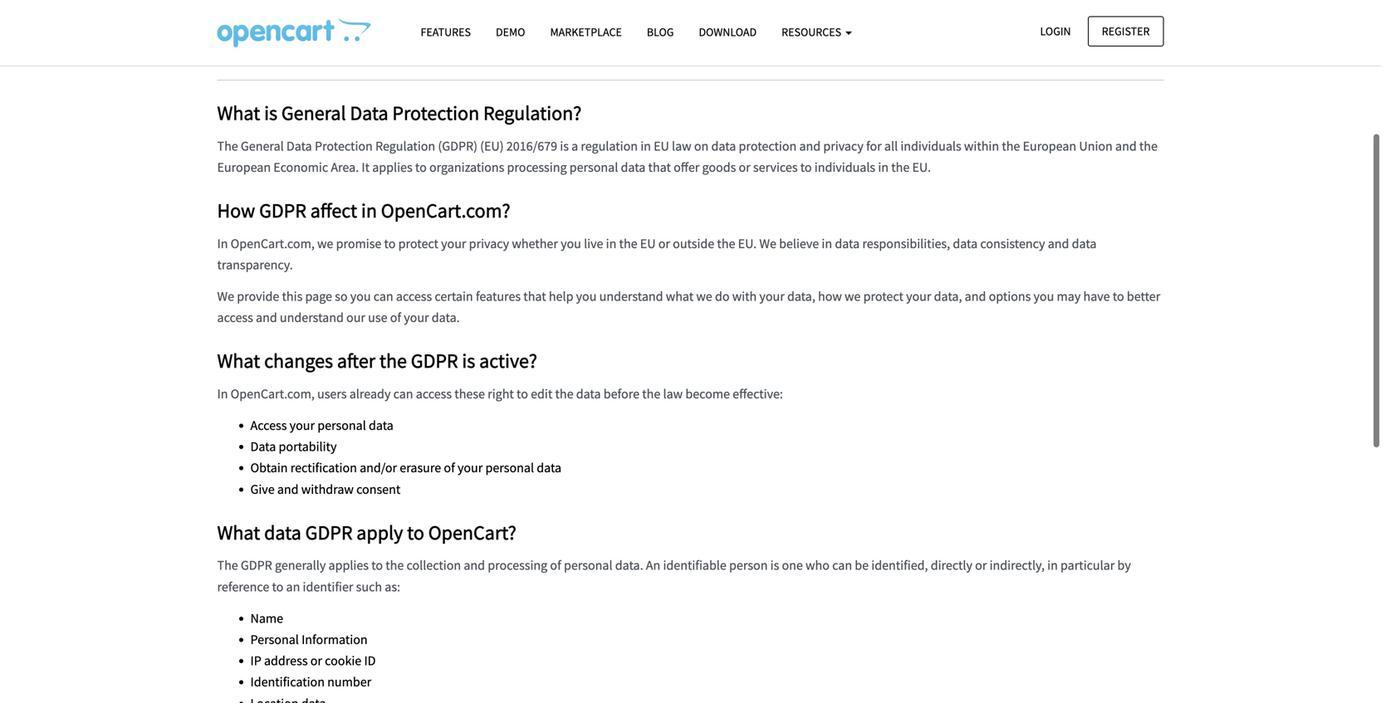 Task type: vqa. For each thing, say whether or not it's contained in the screenshot.
the middle the cryptocurrency
no



Task type: locate. For each thing, give the bounding box(es) containing it.
whether
[[512, 235, 558, 252]]

indirectly,
[[990, 558, 1045, 574]]

1 horizontal spatial european
[[1023, 138, 1077, 154]]

can left the be
[[833, 558, 852, 574]]

protection up (gdpr)
[[392, 101, 480, 125]]

2 what from the top
[[217, 349, 260, 374]]

2 data, from the left
[[934, 288, 962, 305]]

protection
[[739, 138, 797, 154]]

1 vertical spatial that
[[524, 288, 546, 305]]

data. down the "certain"
[[432, 310, 460, 326]]

1 vertical spatial regulation
[[376, 138, 436, 154]]

0 horizontal spatial regulation
[[376, 138, 436, 154]]

data, left how
[[788, 288, 816, 305]]

protect
[[398, 235, 439, 252], [864, 288, 904, 305]]

0 vertical spatial processing
[[507, 159, 567, 176]]

obtain
[[250, 460, 288, 477]]

1 horizontal spatial understand
[[600, 288, 663, 305]]

eu. inside in opencart.com, we promise to protect your privacy whether you live in the eu or outside the eu. we believe in data responsibilities, data consistency and data transparency.
[[738, 235, 757, 252]]

in left particular
[[1048, 558, 1058, 574]]

cookie
[[325, 653, 362, 670]]

that inside the general data protection regulation (gdpr) (eu) 2016/679 is a regulation in eu law on data protection and privacy for all individuals within the european union and the european economic area. it applies to organizations processing personal data that offer goods or services to individuals in the eu.
[[648, 159, 671, 176]]

gdpr up 'reference'
[[241, 558, 272, 574]]

right
[[488, 386, 514, 402]]

eu
[[654, 138, 670, 154], [640, 235, 656, 252]]

1 vertical spatial data.
[[615, 558, 644, 574]]

regulation?
[[484, 101, 582, 125]]

to right services
[[801, 159, 812, 176]]

privacy left whether
[[469, 235, 509, 252]]

protect right how
[[864, 288, 904, 305]]

the for the gdpr generally applies to the collection and processing of personal data. an identifiable person is one who can be identified, directly or indirectly, in particular by reference to an identifier such as:
[[217, 558, 238, 574]]

we left provide
[[217, 288, 234, 305]]

0 horizontal spatial that
[[524, 288, 546, 305]]

what for what data gdpr apply to opencart?
[[217, 520, 260, 545]]

or
[[739, 159, 751, 176], [659, 235, 670, 252], [976, 558, 987, 574], [310, 653, 322, 670]]

0 vertical spatial protect
[[398, 235, 439, 252]]

in inside in opencart.com, we promise to protect your privacy whether you live in the eu or outside the eu. we believe in data responsibilities, data consistency and data transparency.
[[217, 235, 228, 252]]

1 vertical spatial european
[[217, 159, 271, 176]]

gdpr
[[259, 198, 306, 223], [411, 349, 458, 374], [305, 520, 353, 545], [241, 558, 272, 574]]

or inside in opencart.com, we promise to protect your privacy whether you live in the eu or outside the eu. we believe in data responsibilities, data consistency and data transparency.
[[659, 235, 670, 252]]

effective:
[[733, 386, 783, 402]]

is inside the general data protection regulation (gdpr) (eu) 2016/679 is a regulation in eu law on data protection and privacy for all individuals within the european union and the european economic area. it applies to organizations processing personal data that offer goods or services to individuals in the eu.
[[560, 138, 569, 154]]

privacy inside the general data protection regulation (gdpr) (eu) 2016/679 is a regulation in eu law on data protection and privacy for all individuals within the european union and the european economic area. it applies to organizations processing personal data that offer goods or services to individuals in the eu.
[[824, 138, 864, 154]]

law left the become
[[663, 386, 683, 402]]

0 vertical spatial eu
[[654, 138, 670, 154]]

what for what changes after the gdpr is active?
[[217, 349, 260, 374]]

the right edit at the left
[[555, 386, 574, 402]]

identifier
[[303, 579, 353, 596]]

0 horizontal spatial data.
[[432, 310, 460, 326]]

is inside the gdpr generally applies to the collection and processing of personal data. an identifiable person is one who can be identified, directly or indirectly, in particular by reference to an identifier such as:
[[771, 558, 780, 574]]

data, left options
[[934, 288, 962, 305]]

marketplace
[[550, 25, 622, 39]]

1 horizontal spatial protect
[[864, 288, 904, 305]]

the
[[1002, 138, 1021, 154], [1140, 138, 1158, 154], [892, 159, 910, 176], [619, 235, 638, 252], [717, 235, 736, 252], [380, 349, 407, 374], [555, 386, 574, 402], [642, 386, 661, 402], [386, 558, 404, 574]]

personal down regulation
[[570, 159, 618, 176]]

0 vertical spatial protection
[[356, 28, 465, 59]]

or inside the general data protection regulation (gdpr) (eu) 2016/679 is a regulation in eu law on data protection and privacy for all individuals within the european union and the european economic area. it applies to organizations processing personal data that offer goods or services to individuals in the eu.
[[739, 159, 751, 176]]

1 horizontal spatial we
[[760, 235, 777, 252]]

data. inside we provide this page so you can access certain features that help you understand what we do with your data, how we protect your data, and options you may have to better access and understand our use of your data.
[[432, 310, 460, 326]]

marketplace link
[[538, 17, 635, 47]]

1 the from the top
[[217, 138, 238, 154]]

understand down page
[[280, 310, 344, 326]]

0 horizontal spatial european
[[217, 159, 271, 176]]

law left 'on'
[[672, 138, 692, 154]]

opencart.com, for users
[[231, 386, 315, 402]]

1 vertical spatial opencart.com,
[[231, 386, 315, 402]]

1 opencart.com, from the top
[[231, 235, 315, 252]]

that
[[648, 159, 671, 176], [524, 288, 546, 305]]

the up 'reference'
[[217, 558, 238, 574]]

3 what from the top
[[217, 520, 260, 545]]

0 vertical spatial in
[[217, 235, 228, 252]]

what data gdpr apply to opencart?
[[217, 520, 517, 545]]

applies right it
[[372, 159, 413, 176]]

1 horizontal spatial regulation
[[470, 28, 582, 59]]

1 vertical spatial understand
[[280, 310, 344, 326]]

0 vertical spatial general
[[217, 28, 298, 59]]

1 vertical spatial general
[[282, 101, 346, 125]]

your
[[441, 235, 466, 252], [760, 288, 785, 305], [907, 288, 932, 305], [404, 310, 429, 326], [290, 418, 315, 434], [458, 460, 483, 477]]

eu left outside
[[640, 235, 656, 252]]

1 vertical spatial what
[[217, 349, 260, 374]]

understand left the what
[[600, 288, 663, 305]]

1 in from the top
[[217, 235, 228, 252]]

the gdpr generally applies to the collection and processing of personal data. an identifiable person is one who can be identified, directly or indirectly, in particular by reference to an identifier such as:
[[217, 558, 1131, 596]]

and right protection
[[800, 138, 821, 154]]

0 vertical spatial of
[[390, 310, 401, 326]]

features link
[[408, 17, 484, 47]]

register
[[1102, 24, 1150, 39]]

access left the "certain"
[[396, 288, 432, 305]]

individuals
[[901, 138, 962, 154], [815, 159, 876, 176]]

the inside the gdpr generally applies to the collection and processing of personal data. an identifiable person is one who can be identified, directly or indirectly, in particular by reference to an identifier such as:
[[217, 558, 238, 574]]

data
[[303, 28, 351, 59], [350, 101, 388, 125], [287, 138, 312, 154], [250, 439, 276, 455]]

it
[[362, 159, 370, 176]]

identified,
[[872, 558, 928, 574]]

to right promise
[[384, 235, 396, 252]]

1 vertical spatial the
[[217, 558, 238, 574]]

1 vertical spatial eu
[[640, 235, 656, 252]]

2 vertical spatial can
[[833, 558, 852, 574]]

after
[[337, 349, 376, 374]]

processing inside the general data protection regulation (gdpr) (eu) 2016/679 is a regulation in eu law on data protection and privacy for all individuals within the european union and the european economic area. it applies to organizations processing personal data that offer goods or services to individuals in the eu.
[[507, 159, 567, 176]]

personal
[[250, 632, 299, 648]]

opencart?
[[428, 520, 517, 545]]

0 vertical spatial privacy
[[824, 138, 864, 154]]

our
[[346, 310, 366, 326]]

2 the from the top
[[217, 558, 238, 574]]

1 horizontal spatial privacy
[[824, 138, 864, 154]]

0 vertical spatial that
[[648, 159, 671, 176]]

applies
[[372, 159, 413, 176], [329, 558, 369, 574]]

rectification
[[291, 460, 357, 477]]

european left union
[[1023, 138, 1077, 154]]

personal inside the general data protection regulation (gdpr) (eu) 2016/679 is a regulation in eu law on data protection and privacy for all individuals within the european union and the european economic area. it applies to organizations processing personal data that offer goods or services to individuals in the eu.
[[570, 159, 618, 176]]

as:
[[385, 579, 400, 596]]

opencart.com, inside in opencart.com, we promise to protect your privacy whether you live in the eu or outside the eu. we believe in data responsibilities, data consistency and data transparency.
[[231, 235, 315, 252]]

the up as:
[[386, 558, 404, 574]]

of
[[390, 310, 401, 326], [444, 460, 455, 477], [550, 558, 561, 574]]

apply
[[357, 520, 403, 545]]

how gdpr affect in opencart.com?
[[217, 198, 511, 223]]

regulation inside the general data protection regulation (gdpr) (eu) 2016/679 is a regulation in eu law on data protection and privacy for all individuals within the european union and the european economic area. it applies to organizations processing personal data that offer goods or services to individuals in the eu.
[[376, 138, 436, 154]]

the right before
[[642, 386, 661, 402]]

0 vertical spatial we
[[760, 235, 777, 252]]

0 horizontal spatial privacy
[[469, 235, 509, 252]]

0 horizontal spatial applies
[[329, 558, 369, 574]]

data.
[[432, 310, 460, 326], [615, 558, 644, 574]]

0 vertical spatial individuals
[[901, 138, 962, 154]]

2 vertical spatial protection
[[315, 138, 373, 154]]

and left options
[[965, 288, 986, 305]]

law
[[672, 138, 692, 154], [663, 386, 683, 402]]

eu. up responsibilities,
[[913, 159, 931, 176]]

in for in opencart.com, we promise to protect your privacy whether you live in the eu or outside the eu. we believe in data responsibilities, data consistency and data transparency.
[[217, 235, 228, 252]]

can up "use"
[[374, 288, 394, 305]]

we left believe
[[760, 235, 777, 252]]

edit
[[531, 386, 553, 402]]

1 vertical spatial privacy
[[469, 235, 509, 252]]

individuals right all
[[901, 138, 962, 154]]

we left do on the right of page
[[697, 288, 713, 305]]

personal up opencart?
[[486, 460, 534, 477]]

1 horizontal spatial eu.
[[913, 159, 931, 176]]

features
[[421, 25, 471, 39]]

in up promise
[[361, 198, 377, 223]]

general inside the general data protection regulation (gdpr) (eu) 2016/679 is a regulation in eu law on data protection and privacy for all individuals within the european union and the european economic area. it applies to organizations processing personal data that offer goods or services to individuals in the eu.
[[241, 138, 284, 154]]

data
[[712, 138, 736, 154], [621, 159, 646, 176], [835, 235, 860, 252], [953, 235, 978, 252], [1072, 235, 1097, 252], [576, 386, 601, 402], [369, 418, 394, 434], [537, 460, 562, 477], [264, 520, 301, 545]]

you left 'live'
[[561, 235, 581, 252]]

0 vertical spatial opencart.com,
[[231, 235, 315, 252]]

1 horizontal spatial data.
[[615, 558, 644, 574]]

1 vertical spatial individuals
[[815, 159, 876, 176]]

personal left an
[[564, 558, 613, 574]]

access
[[396, 288, 432, 305], [217, 310, 253, 326], [416, 386, 452, 402]]

data down edit at the left
[[537, 460, 562, 477]]

1 vertical spatial we
[[217, 288, 234, 305]]

area.
[[331, 159, 359, 176]]

we
[[317, 235, 333, 252], [697, 288, 713, 305], [845, 288, 861, 305]]

1 what from the top
[[217, 101, 260, 125]]

1 horizontal spatial applies
[[372, 159, 413, 176]]

2 horizontal spatial of
[[550, 558, 561, 574]]

2 opencart.com, from the top
[[231, 386, 315, 402]]

your right "use"
[[404, 310, 429, 326]]

that inside we provide this page so you can access certain features that help you understand what we do with your data, how we protect your data, and options you may have to better access and understand our use of your data.
[[524, 288, 546, 305]]

eu inside the general data protection regulation (gdpr) (eu) 2016/679 is a regulation in eu law on data protection and privacy for all individuals within the european union and the european economic area. it applies to organizations processing personal data that offer goods or services to individuals in the eu.
[[654, 138, 670, 154]]

regulation down what is general data protection regulation?
[[376, 138, 436, 154]]

what is general data protection regulation?
[[217, 101, 582, 125]]

0 vertical spatial can
[[374, 288, 394, 305]]

and down opencart?
[[464, 558, 485, 574]]

or left outside
[[659, 235, 670, 252]]

we inside in opencart.com, we promise to protect your privacy whether you live in the eu or outside the eu. we believe in data responsibilities, data consistency and data transparency.
[[760, 235, 777, 252]]

1 vertical spatial applies
[[329, 558, 369, 574]]

what for what is general data protection regulation?
[[217, 101, 260, 125]]

that left help
[[524, 288, 546, 305]]

and inside access your personal data data portability obtain rectification and/or erasure of your personal data give and withdraw consent
[[277, 481, 299, 498]]

the
[[217, 138, 238, 154], [217, 558, 238, 574]]

0 horizontal spatial individuals
[[815, 159, 876, 176]]

the inside the general data protection regulation (gdpr) (eu) 2016/679 is a regulation in eu law on data protection and privacy for all individuals within the european union and the european economic area. it applies to organizations processing personal data that offer goods or services to individuals in the eu.
[[217, 138, 238, 154]]

better
[[1127, 288, 1161, 305]]

can inside the gdpr generally applies to the collection and processing of personal data. an identifiable person is one who can be identified, directly or indirectly, in particular by reference to an identifier such as:
[[833, 558, 852, 574]]

0 horizontal spatial of
[[390, 310, 401, 326]]

individuals down for
[[815, 159, 876, 176]]

applies up such on the bottom left of the page
[[329, 558, 369, 574]]

we right how
[[845, 288, 861, 305]]

on
[[694, 138, 709, 154]]

0 vertical spatial eu.
[[913, 159, 931, 176]]

0 vertical spatial the
[[217, 138, 238, 154]]

to left organizations
[[415, 159, 427, 176]]

data inside access your personal data data portability obtain rectification and/or erasure of your personal data give and withdraw consent
[[250, 439, 276, 455]]

privacy
[[824, 138, 864, 154], [469, 235, 509, 252]]

regulation up regulation?
[[470, 28, 582, 59]]

1 horizontal spatial individuals
[[901, 138, 962, 154]]

1 vertical spatial protect
[[864, 288, 904, 305]]

withdraw
[[301, 481, 354, 498]]

general
[[217, 28, 298, 59], [282, 101, 346, 125], [241, 138, 284, 154]]

identifiable
[[663, 558, 727, 574]]

eu left 'on'
[[654, 138, 670, 154]]

0 horizontal spatial data,
[[788, 288, 816, 305]]

that left offer
[[648, 159, 671, 176]]

1 vertical spatial processing
[[488, 558, 548, 574]]

or right directly
[[976, 558, 987, 574]]

protection up what is general data protection regulation?
[[356, 28, 465, 59]]

0 vertical spatial law
[[672, 138, 692, 154]]

1 vertical spatial access
[[217, 310, 253, 326]]

opencart.com, up access
[[231, 386, 315, 402]]

processing down the 2016/679
[[507, 159, 567, 176]]

law inside the general data protection regulation (gdpr) (eu) 2016/679 is a regulation in eu law on data protection and privacy for all individuals within the european union and the european economic area. it applies to organizations processing personal data that offer goods or services to individuals in the eu.
[[672, 138, 692, 154]]

1 vertical spatial of
[[444, 460, 455, 477]]

0 horizontal spatial eu.
[[738, 235, 757, 252]]

in
[[641, 138, 651, 154], [878, 159, 889, 176], [361, 198, 377, 223], [606, 235, 617, 252], [822, 235, 833, 252], [1048, 558, 1058, 574]]

before
[[604, 386, 640, 402]]

your down opencart.com?
[[441, 235, 466, 252]]

all
[[885, 138, 898, 154]]

privacy left for
[[824, 138, 864, 154]]

to
[[415, 159, 427, 176], [801, 159, 812, 176], [384, 235, 396, 252], [1113, 288, 1125, 305], [517, 386, 528, 402], [407, 520, 424, 545], [372, 558, 383, 574], [272, 579, 284, 596]]

and right union
[[1116, 138, 1137, 154]]

1 vertical spatial eu.
[[738, 235, 757, 252]]

can right already
[[393, 386, 413, 402]]

particular
[[1061, 558, 1115, 574]]

what
[[217, 101, 260, 125], [217, 349, 260, 374], [217, 520, 260, 545]]

already
[[350, 386, 391, 402]]

to inside we provide this page so you can access certain features that help you understand what we do with your data, how we protect your data, and options you may have to better access and understand our use of your data.
[[1113, 288, 1125, 305]]

2 in from the top
[[217, 386, 228, 402]]

your right "with" on the right top of the page
[[760, 288, 785, 305]]

protection up area.
[[315, 138, 373, 154]]

the down all
[[892, 159, 910, 176]]

protect inside in opencart.com, we promise to protect your privacy whether you live in the eu or outside the eu. we believe in data responsibilities, data consistency and data transparency.
[[398, 235, 439, 252]]

1 horizontal spatial of
[[444, 460, 455, 477]]

privacy inside in opencart.com, we promise to protect your privacy whether you live in the eu or outside the eu. we believe in data responsibilities, data consistency and data transparency.
[[469, 235, 509, 252]]

certain
[[435, 288, 473, 305]]

to right have
[[1113, 288, 1125, 305]]

protect inside we provide this page so you can access certain features that help you understand what we do with your data, how we protect your data, and options you may have to better access and understand our use of your data.
[[864, 288, 904, 305]]

you left may on the right top of the page
[[1034, 288, 1055, 305]]

resources link
[[769, 17, 865, 47]]

protection inside the general data protection regulation (gdpr) (eu) 2016/679 is a regulation in eu law on data protection and privacy for all individuals within the european union and the european economic area. it applies to organizations processing personal data that offer goods or services to individuals in the eu.
[[315, 138, 373, 154]]

0 vertical spatial applies
[[372, 159, 413, 176]]

european
[[1023, 138, 1077, 154], [217, 159, 271, 176]]

and right the consistency
[[1048, 235, 1070, 252]]

0 horizontal spatial we
[[317, 235, 333, 252]]

consistency
[[981, 235, 1046, 252]]

access down provide
[[217, 310, 253, 326]]

data left the consistency
[[953, 235, 978, 252]]

1 horizontal spatial that
[[648, 159, 671, 176]]

data. inside the gdpr generally applies to the collection and processing of personal data. an identifiable person is one who can be identified, directly or indirectly, in particular by reference to an identifier such as:
[[615, 558, 644, 574]]

protect down opencart.com?
[[398, 235, 439, 252]]

1 horizontal spatial data,
[[934, 288, 962, 305]]

2 vertical spatial of
[[550, 558, 561, 574]]

0 horizontal spatial protect
[[398, 235, 439, 252]]

the up how
[[217, 138, 238, 154]]

can
[[374, 288, 394, 305], [393, 386, 413, 402], [833, 558, 852, 574]]

help
[[549, 288, 574, 305]]

is left one
[[771, 558, 780, 574]]

consent
[[356, 481, 401, 498]]

data down regulation
[[621, 159, 646, 176]]

0 vertical spatial data.
[[432, 310, 460, 326]]

in inside the gdpr generally applies to the collection and processing of personal data. an identifiable person is one who can be identified, directly or indirectly, in particular by reference to an identifier such as:
[[1048, 558, 1058, 574]]

personal
[[570, 159, 618, 176], [318, 418, 366, 434], [486, 460, 534, 477], [564, 558, 613, 574]]

can inside we provide this page so you can access certain features that help you understand what we do with your data, how we protect your data, and options you may have to better access and understand our use of your data.
[[374, 288, 394, 305]]

number
[[327, 674, 372, 691]]

eu. left believe
[[738, 235, 757, 252]]

1 vertical spatial in
[[217, 386, 228, 402]]

data right believe
[[835, 235, 860, 252]]

0 horizontal spatial we
[[217, 288, 234, 305]]

0 vertical spatial what
[[217, 101, 260, 125]]

is left a
[[560, 138, 569, 154]]

understand
[[600, 288, 663, 305], [280, 310, 344, 326]]

the right after
[[380, 349, 407, 374]]

protection
[[356, 28, 465, 59], [392, 101, 480, 125], [315, 138, 373, 154]]

this
[[282, 288, 303, 305]]

european up how
[[217, 159, 271, 176]]

2 vertical spatial what
[[217, 520, 260, 545]]

to inside in opencart.com, we promise to protect your privacy whether you live in the eu or outside the eu. we believe in data responsibilities, data consistency and data transparency.
[[384, 235, 396, 252]]

0 vertical spatial european
[[1023, 138, 1077, 154]]

2 vertical spatial general
[[241, 138, 284, 154]]



Task type: describe. For each thing, give the bounding box(es) containing it.
information
[[302, 632, 368, 648]]

1 data, from the left
[[788, 288, 816, 305]]

identification
[[250, 674, 325, 691]]

you inside in opencart.com, we promise to protect your privacy whether you live in the eu or outside the eu. we believe in data responsibilities, data consistency and data transparency.
[[561, 235, 581, 252]]

economic
[[274, 159, 328, 176]]

or inside name personal information ip address or cookie id identification number
[[310, 653, 322, 670]]

one
[[782, 558, 803, 574]]

person
[[729, 558, 768, 574]]

0 vertical spatial understand
[[600, 288, 663, 305]]

in opencart.com, we promise to protect your privacy whether you live in the eu or outside the eu. we believe in data responsibilities, data consistency and data transparency.
[[217, 235, 1097, 273]]

your inside in opencart.com, we promise to protect your privacy whether you live in the eu or outside the eu. we believe in data responsibilities, data consistency and data transparency.
[[441, 235, 466, 252]]

such
[[356, 579, 382, 596]]

page
[[305, 288, 332, 305]]

your up portability at the bottom left of page
[[290, 418, 315, 434]]

1 vertical spatial law
[[663, 386, 683, 402]]

applies inside the general data protection regulation (gdpr) (eu) 2016/679 is a regulation in eu law on data protection and privacy for all individuals within the european union and the european economic area. it applies to organizations processing personal data that offer goods or services to individuals in the eu.
[[372, 159, 413, 176]]

login
[[1041, 24, 1071, 39]]

name
[[250, 611, 283, 627]]

a
[[572, 138, 578, 154]]

data up goods
[[712, 138, 736, 154]]

features
[[476, 288, 521, 305]]

generally
[[275, 558, 326, 574]]

union
[[1080, 138, 1113, 154]]

2016/679
[[507, 138, 558, 154]]

use
[[368, 310, 388, 326]]

have
[[1084, 288, 1110, 305]]

we inside in opencart.com, we promise to protect your privacy whether you live in the eu or outside the eu. we believe in data responsibilities, data consistency and data transparency.
[[317, 235, 333, 252]]

name personal information ip address or cookie id identification number
[[250, 611, 376, 691]]

in down all
[[878, 159, 889, 176]]

the inside the gdpr generally applies to the collection and processing of personal data. an identifiable person is one who can be identified, directly or indirectly, in particular by reference to an identifier such as:
[[386, 558, 404, 574]]

2 horizontal spatial we
[[845, 288, 861, 305]]

to left edit at the left
[[517, 386, 528, 402]]

and/or
[[360, 460, 397, 477]]

do
[[715, 288, 730, 305]]

what changes after the gdpr is active?
[[217, 349, 538, 374]]

users
[[317, 386, 347, 402]]

by
[[1118, 558, 1131, 574]]

the right within
[[1002, 138, 1021, 154]]

give
[[250, 481, 275, 498]]

0 horizontal spatial understand
[[280, 310, 344, 326]]

and inside in opencart.com, we promise to protect your privacy whether you live in the eu or outside the eu. we believe in data responsibilities, data consistency and data transparency.
[[1048, 235, 1070, 252]]

so
[[335, 288, 348, 305]]

personal down users
[[318, 418, 366, 434]]

2 vertical spatial access
[[416, 386, 452, 402]]

opencart.com?
[[381, 198, 511, 223]]

to left an
[[272, 579, 284, 596]]

live
[[584, 235, 604, 252]]

your right erasure
[[458, 460, 483, 477]]

id
[[364, 653, 376, 670]]

gdpr inside the gdpr generally applies to the collection and processing of personal data. an identifiable person is one who can be identified, directly or indirectly, in particular by reference to an identifier such as:
[[241, 558, 272, 574]]

data up 'generally'
[[264, 520, 301, 545]]

in for in opencart.com, users already can access these right to edit the data before the law become effective:
[[217, 386, 228, 402]]

(gdpr)
[[438, 138, 478, 154]]

blog
[[647, 25, 674, 39]]

0 vertical spatial regulation
[[470, 28, 582, 59]]

download link
[[687, 17, 769, 47]]

in right regulation
[[641, 138, 651, 154]]

gdpr right how
[[259, 198, 306, 223]]

responsibilities,
[[863, 235, 951, 252]]

login link
[[1026, 16, 1086, 46]]

in opencart.com, users already can access these right to edit the data before the law become effective:
[[217, 386, 783, 402]]

data inside the general data protection regulation (gdpr) (eu) 2016/679 is a regulation in eu law on data protection and privacy for all individuals within the european union and the european economic area. it applies to organizations processing personal data that offer goods or services to individuals in the eu.
[[287, 138, 312, 154]]

these
[[455, 386, 485, 402]]

erasure
[[400, 460, 441, 477]]

eu. inside the general data protection regulation (gdpr) (eu) 2016/679 is a regulation in eu law on data protection and privacy for all individuals within the european union and the european economic area. it applies to organizations processing personal data that offer goods or services to individuals in the eu.
[[913, 159, 931, 176]]

demo link
[[484, 17, 538, 47]]

is up the economic
[[264, 101, 278, 125]]

outside
[[673, 235, 715, 252]]

opencart - gdpr image
[[217, 17, 371, 47]]

1 vertical spatial can
[[393, 386, 413, 402]]

we provide this page so you can access certain features that help you understand what we do with your data, how we protect your data, and options you may have to better access and understand our use of your data.
[[217, 288, 1161, 326]]

(eu)
[[480, 138, 504, 154]]

reference
[[217, 579, 269, 596]]

we inside we provide this page so you can access certain features that help you understand what we do with your data, how we protect your data, and options you may have to better access and understand our use of your data.
[[217, 288, 234, 305]]

promise
[[336, 235, 382, 252]]

or inside the gdpr generally applies to the collection and processing of personal data. an identifiable person is one who can be identified, directly or indirectly, in particular by reference to an identifier such as:
[[976, 558, 987, 574]]

processing inside the gdpr generally applies to the collection and processing of personal data. an identifiable person is one who can be identified, directly or indirectly, in particular by reference to an identifier such as:
[[488, 558, 548, 574]]

active?
[[479, 349, 538, 374]]

affect
[[310, 198, 357, 223]]

transparency.
[[217, 257, 293, 273]]

options
[[989, 288, 1031, 305]]

general data protection regulation
[[217, 28, 582, 59]]

1 vertical spatial protection
[[392, 101, 480, 125]]

the general data protection regulation (gdpr) (eu) 2016/679 is a regulation in eu law on data protection and privacy for all individuals within the european union and the european economic area. it applies to organizations processing personal data that offer goods or services to individuals in the eu.
[[217, 138, 1158, 176]]

what
[[666, 288, 694, 305]]

download
[[699, 25, 757, 39]]

and down provide
[[256, 310, 277, 326]]

regulation
[[581, 138, 638, 154]]

an
[[646, 558, 661, 574]]

offer
[[674, 159, 700, 176]]

directly
[[931, 558, 973, 574]]

register link
[[1088, 16, 1164, 46]]

may
[[1057, 288, 1081, 305]]

data down already
[[369, 418, 394, 434]]

provide
[[237, 288, 279, 305]]

goods
[[702, 159, 736, 176]]

in right believe
[[822, 235, 833, 252]]

to right apply
[[407, 520, 424, 545]]

blog link
[[635, 17, 687, 47]]

demo
[[496, 25, 525, 39]]

who
[[806, 558, 830, 574]]

data up have
[[1072, 235, 1097, 252]]

of inside the gdpr generally applies to the collection and processing of personal data. an identifiable person is one who can be identified, directly or indirectly, in particular by reference to an identifier such as:
[[550, 558, 561, 574]]

the right 'live'
[[619, 235, 638, 252]]

become
[[686, 386, 730, 402]]

the right outside
[[717, 235, 736, 252]]

organizations
[[429, 159, 505, 176]]

and inside the gdpr generally applies to the collection and processing of personal data. an identifiable person is one who can be identified, directly or indirectly, in particular by reference to an identifier such as:
[[464, 558, 485, 574]]

believe
[[779, 235, 819, 252]]

is up these
[[462, 349, 476, 374]]

collection
[[407, 558, 461, 574]]

the right union
[[1140, 138, 1158, 154]]

ip
[[250, 653, 262, 670]]

gdpr down 'withdraw'
[[305, 520, 353, 545]]

personal inside the gdpr generally applies to the collection and processing of personal data. an identifiable person is one who can be identified, directly or indirectly, in particular by reference to an identifier such as:
[[564, 558, 613, 574]]

data left before
[[576, 386, 601, 402]]

portability
[[279, 439, 337, 455]]

your down responsibilities,
[[907, 288, 932, 305]]

address
[[264, 653, 308, 670]]

opencart.com, for we
[[231, 235, 315, 252]]

of inside access your personal data data portability obtain rectification and/or erasure of your personal data give and withdraw consent
[[444, 460, 455, 477]]

gdpr up these
[[411, 349, 458, 374]]

applies inside the gdpr generally applies to the collection and processing of personal data. an identifiable person is one who can be identified, directly or indirectly, in particular by reference to an identifier such as:
[[329, 558, 369, 574]]

you right help
[[576, 288, 597, 305]]

how
[[217, 198, 255, 223]]

be
[[855, 558, 869, 574]]

you right so
[[350, 288, 371, 305]]

0 vertical spatial access
[[396, 288, 432, 305]]

to up such on the bottom left of the page
[[372, 558, 383, 574]]

eu inside in opencart.com, we promise to protect your privacy whether you live in the eu or outside the eu. we believe in data responsibilities, data consistency and data transparency.
[[640, 235, 656, 252]]

in right 'live'
[[606, 235, 617, 252]]

1 horizontal spatial we
[[697, 288, 713, 305]]

of inside we provide this page so you can access certain features that help you understand what we do with your data, how we protect your data, and options you may have to better access and understand our use of your data.
[[390, 310, 401, 326]]

the for the general data protection regulation (gdpr) (eu) 2016/679 is a regulation in eu law on data protection and privacy for all individuals within the european union and the european economic area. it applies to organizations processing personal data that offer goods or services to individuals in the eu.
[[217, 138, 238, 154]]



